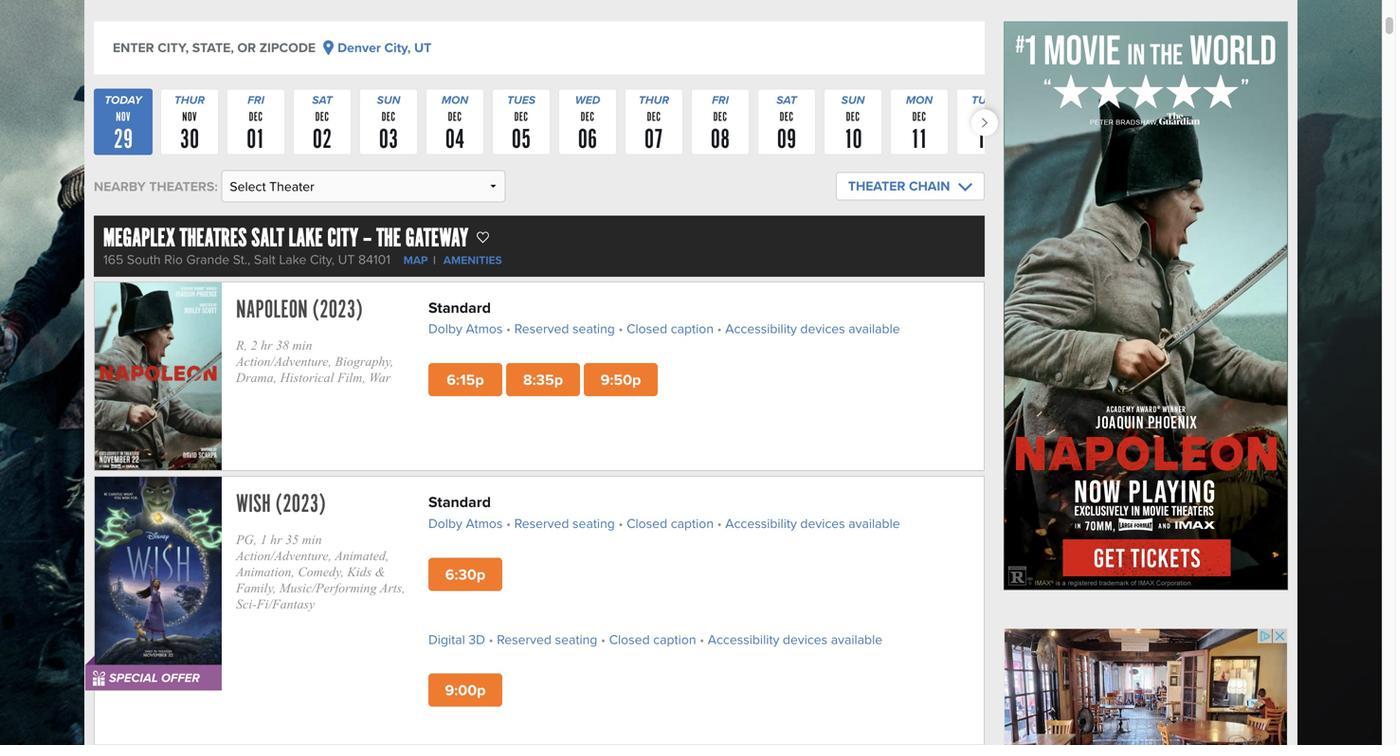 Task type: vqa. For each thing, say whether or not it's contained in the screenshot.


Task type: describe. For each thing, give the bounding box(es) containing it.
wish
[[236, 489, 271, 519]]

enter city, state, or zipcode
[[113, 38, 316, 57]]

map
[[403, 252, 428, 268]]

dec for 04
[[448, 110, 462, 125]]

music/performing
[[280, 581, 377, 596]]

atmos for closed caption button to the top
[[466, 319, 503, 338]]

special
[[109, 669, 158, 687]]

megaplex
[[103, 223, 175, 253]]

8 of 60 group
[[558, 89, 617, 156]]

wed dec 06
[[575, 92, 600, 156]]

city, for ut
[[384, 38, 411, 57]]

dec for 10
[[846, 110, 860, 125]]

6:30p
[[445, 563, 486, 585]]

dec for 08
[[714, 110, 728, 125]]

today nov 29
[[105, 92, 142, 156]]

animated,
[[335, 549, 389, 563]]

dec for 03
[[382, 110, 396, 125]]

theater
[[848, 176, 906, 196]]

dec for 11
[[913, 110, 927, 125]]

biography,
[[335, 354, 394, 369]]

14 of 60 group
[[957, 89, 1015, 156]]

2 vertical spatial accessibility devices available
[[708, 630, 883, 649]]

10
[[844, 124, 862, 156]]

ut inside megaplex theatres salt lake city – the gateway 165 south rio grande st., salt lake city,                                                                                           ut                                                                                           84101
[[338, 250, 355, 269]]

seating for the bottommost closed caption button
[[555, 630, 598, 649]]

comedy,
[[298, 565, 344, 579]]

min for wish
[[302, 532, 322, 547]]

denver city, ut
[[338, 38, 432, 57]]

accessibility devices available for the select a movie time to buy standard showtimes element for the middle closed caption button
[[726, 514, 900, 533]]

1 of 60 group
[[94, 89, 153, 156]]

thur for 07
[[639, 92, 669, 108]]

digital 3d
[[429, 630, 485, 649]]

chain
[[909, 176, 950, 196]]

standard for dolby atmos button related to closed caption button to the top
[[429, 296, 491, 318]]

8:35p
[[523, 368, 563, 391]]

thur nov 30
[[174, 92, 205, 156]]

closed caption for closed caption button to the top
[[627, 319, 714, 338]]

–
[[363, 223, 372, 253]]

lake left city, in the top left of the page
[[279, 250, 307, 269]]

pg, 1 hr 35 min action/adventure, animated, animation, comedy, kids & family, music/performing arts, sci-fi/fantasy
[[236, 532, 405, 612]]

08
[[711, 124, 730, 156]]

reserved seating button for dolby atmos button related to closed caption button to the top
[[515, 318, 615, 339]]

special offer
[[109, 669, 200, 687]]

state,
[[192, 38, 234, 57]]

arts,
[[380, 581, 405, 596]]

6:15p
[[447, 368, 484, 391]]

historical
[[280, 370, 334, 385]]

(2023) for wish (2023)
[[275, 489, 326, 519]]

amenities button
[[432, 252, 502, 268]]

tues for 12
[[972, 92, 1000, 108]]

02
[[313, 124, 332, 156]]

accessibility for the middle closed caption button
[[726, 514, 797, 533]]

tues for 05
[[507, 92, 536, 108]]

lake left the city
[[289, 223, 323, 253]]

napoleon
[[236, 295, 308, 325]]

mon for 04
[[442, 92, 468, 108]]

mon dec 11
[[906, 92, 933, 156]]

2 vertical spatial closed caption button
[[609, 629, 696, 650]]

fri for 01
[[248, 92, 264, 108]]

zipcode
[[260, 38, 316, 57]]

84101
[[358, 250, 391, 269]]

closed for closed caption button to the top
[[627, 319, 668, 338]]

9:50p link
[[584, 363, 658, 396]]

region containing 29
[[94, 89, 1015, 156]]

r, 2 hr 38 min action/adventure, biography, drama, historical film, war
[[236, 338, 394, 385]]

fri dec 01
[[247, 92, 265, 156]]

0 vertical spatial reserved seating
[[515, 319, 615, 338]]

6:15p link
[[429, 363, 502, 396]]

sat for 02
[[312, 92, 333, 108]]

denver
[[338, 38, 381, 57]]

12 of 60 group
[[824, 89, 883, 156]]

sat dec 09
[[777, 92, 797, 156]]

kids
[[347, 565, 372, 579]]

fri dec 08
[[711, 92, 730, 156]]

reserved for the bottommost closed caption button
[[497, 630, 552, 649]]

megaplex theatres salt lake city – the gateway 165 south rio grande st., salt lake city,                                                                                           ut                                                                                           84101
[[103, 223, 473, 269]]

denver city, ut button
[[323, 38, 432, 57]]

fi/fantasy
[[257, 597, 315, 612]]

3d
[[469, 630, 485, 649]]

dolby for the select a movie time to buy standard showtimes element for the middle closed caption button
[[429, 514, 463, 533]]

caption for the bottommost closed caption button
[[653, 630, 696, 649]]

enter
[[113, 38, 154, 57]]

dec for 02
[[315, 110, 329, 125]]

reserved seating button for the middle closed caption button's dolby atmos button
[[515, 513, 615, 534]]

13 of 60 group
[[890, 89, 949, 156]]

thur dec 07
[[639, 92, 669, 156]]

6:30p link
[[429, 558, 502, 591]]

theaters:
[[149, 177, 218, 196]]

2 of 60 group
[[160, 89, 219, 156]]

min for napoleon
[[292, 338, 312, 352]]

2
[[251, 338, 257, 352]]

sat dec 02
[[312, 92, 333, 156]]

today
[[105, 92, 142, 108]]

amenities
[[441, 252, 502, 268]]

theater chain button
[[836, 172, 985, 201]]

dolby atmos for closed caption button to the top the select a movie time to buy standard showtimes element
[[429, 319, 503, 338]]

30
[[180, 124, 199, 156]]

1
[[260, 532, 267, 547]]

seating for closed caption button to the top
[[573, 319, 615, 338]]

accessibility devices available for closed caption button to the top the select a movie time to buy standard showtimes element
[[726, 319, 900, 338]]

pg,
[[236, 532, 257, 547]]

city, for state,
[[158, 38, 189, 57]]

tues dec 12
[[972, 92, 1000, 156]]

thur for 30
[[174, 92, 205, 108]]

accessibility for the bottommost closed caption button
[[708, 630, 780, 649]]

35
[[285, 532, 299, 547]]

4 of 60 group
[[293, 89, 352, 156]]

city,
[[310, 250, 335, 269]]

action/adventure, for napoleon
[[236, 354, 332, 369]]

south
[[127, 250, 161, 269]]

29
[[114, 124, 133, 156]]

war
[[369, 370, 391, 385]]

seating for the middle closed caption button
[[573, 514, 615, 533]]

9:50p
[[601, 368, 641, 391]]

&
[[375, 565, 385, 579]]

9:00p link
[[429, 674, 502, 707]]

10 of 60 group
[[691, 89, 750, 156]]

dec for 07
[[647, 110, 661, 125]]

11
[[911, 124, 928, 156]]

city
[[327, 223, 358, 253]]

offer
[[161, 669, 200, 687]]

film,
[[337, 370, 366, 385]]

sat for 09
[[777, 92, 797, 108]]

or
[[237, 38, 256, 57]]

5 of 60 group
[[359, 89, 418, 156]]

mon for 11
[[906, 92, 933, 108]]

nearby theaters:
[[94, 177, 218, 196]]



Task type: locate. For each thing, give the bounding box(es) containing it.
closed caption
[[627, 319, 714, 338], [627, 514, 714, 533], [609, 630, 696, 649]]

2 select a movie time to buy standard showtimes element from the top
[[429, 491, 905, 513]]

6 dec from the left
[[581, 110, 595, 125]]

1 horizontal spatial mon
[[906, 92, 933, 108]]

0 vertical spatial ut
[[414, 38, 432, 57]]

4 dec from the left
[[448, 110, 462, 125]]

03
[[379, 124, 398, 156]]

tues inside 7 of 60 'group'
[[507, 92, 536, 108]]

lake
[[289, 223, 323, 253], [279, 250, 307, 269]]

8 dec from the left
[[714, 110, 728, 125]]

1 dolby atmos from the top
[[429, 319, 503, 338]]

1 vertical spatial accessibility devices available
[[726, 514, 900, 533]]

mon inside 13 of 60 group
[[906, 92, 933, 108]]

fri up 08
[[712, 92, 729, 108]]

8:35p link
[[506, 363, 580, 396]]

action/adventure, down the 35
[[236, 549, 332, 563]]

hr inside r, 2 hr 38 min action/adventure, biography, drama, historical film, war
[[261, 338, 273, 352]]

dec right 12 of 60 group
[[913, 110, 927, 125]]

7 dec from the left
[[647, 110, 661, 125]]

available for the middle closed caption button
[[849, 514, 900, 533]]

6 of 60 group
[[426, 89, 484, 156]]

closed caption button
[[627, 318, 714, 339], [627, 513, 714, 534], [609, 629, 696, 650]]

(2023) down city, in the top left of the page
[[312, 295, 363, 325]]

1 vertical spatial standard
[[429, 491, 491, 513]]

wed
[[575, 92, 600, 108]]

dec left 13 of 60 group
[[846, 110, 860, 125]]

available for the bottommost closed caption button
[[831, 630, 883, 649]]

mon dec 04
[[442, 92, 468, 156]]

2 atmos from the top
[[466, 514, 503, 533]]

hr for wish
[[270, 532, 282, 547]]

1 vertical spatial reserved seating
[[515, 514, 615, 533]]

drama,
[[236, 370, 277, 385]]

2 standard from the top
[[429, 491, 491, 513]]

1 sat from the left
[[312, 92, 333, 108]]

12 dec from the left
[[979, 110, 993, 125]]

ut right city, in the top left of the page
[[338, 250, 355, 269]]

advertisement region
[[1004, 21, 1288, 590], [1004, 628, 1288, 745]]

accessibility devices available
[[726, 319, 900, 338], [726, 514, 900, 533], [708, 630, 883, 649]]

fri up 01
[[248, 92, 264, 108]]

2 sun from the left
[[842, 92, 865, 108]]

select a movie time to buy standard showtimes element for closed caption button to the top
[[429, 296, 905, 318]]

dec inside wed dec 06
[[581, 110, 595, 125]]

2 vertical spatial available
[[831, 630, 883, 649]]

dolby atmos for the select a movie time to buy standard showtimes element for the middle closed caption button
[[429, 514, 503, 533]]

sun inside 12 of 60 group
[[842, 92, 865, 108]]

dec right 8 of 60 group
[[647, 110, 661, 125]]

fri
[[248, 92, 264, 108], [712, 92, 729, 108]]

dec left 8 of 60 group
[[515, 110, 528, 125]]

mon up 11
[[906, 92, 933, 108]]

1 nov from the left
[[116, 110, 131, 125]]

atmos for the middle closed caption button
[[466, 514, 503, 533]]

region
[[94, 89, 1015, 156]]

dec right 13 of 60 group
[[979, 110, 993, 125]]

dolby atmos button up 6:30p
[[429, 513, 503, 534]]

2 vertical spatial reserved
[[497, 630, 552, 649]]

wish (2023)
[[236, 489, 326, 519]]

0 vertical spatial (2023)
[[312, 295, 363, 325]]

2 fri from the left
[[712, 92, 729, 108]]

05
[[512, 124, 531, 156]]

0 vertical spatial closed caption button
[[627, 318, 714, 339]]

(2023)
[[312, 295, 363, 325], [275, 489, 326, 519]]

0 vertical spatial accessibility devices available
[[726, 319, 900, 338]]

map link
[[403, 252, 428, 268]]

1 vertical spatial min
[[302, 532, 322, 547]]

0 horizontal spatial sat
[[312, 92, 333, 108]]

2 dolby atmos button from the top
[[429, 513, 503, 534]]

(2023) for napoleon (2023)
[[312, 295, 363, 325]]

dec for 06
[[581, 110, 595, 125]]

grande
[[186, 250, 230, 269]]

city, right denver
[[384, 38, 411, 57]]

tues up 05
[[507, 92, 536, 108]]

dec for 01
[[249, 110, 263, 125]]

closed caption for the bottommost closed caption button
[[609, 630, 696, 649]]

devices for closed caption button to the top the select a movie time to buy standard showtimes element
[[801, 319, 845, 338]]

0 horizontal spatial mon
[[442, 92, 468, 108]]

1 horizontal spatial thur
[[639, 92, 669, 108]]

0 vertical spatial dolby atmos
[[429, 319, 503, 338]]

dolby atmos button for closed caption button to the top
[[429, 318, 503, 339]]

dec left "11 of 60" group
[[714, 110, 728, 125]]

nov for 30
[[182, 110, 197, 125]]

dec inside 'mon dec 11'
[[913, 110, 927, 125]]

38
[[276, 338, 289, 352]]

1 horizontal spatial nov
[[182, 110, 197, 125]]

dolby up 6:30p
[[429, 514, 463, 533]]

1 vertical spatial ut
[[338, 250, 355, 269]]

family,
[[236, 581, 276, 596]]

dec left "5 of 60" group
[[315, 110, 329, 125]]

1 vertical spatial devices
[[801, 514, 845, 533]]

2 mon from the left
[[906, 92, 933, 108]]

ut right denver
[[414, 38, 432, 57]]

12
[[977, 124, 995, 156]]

3 dec from the left
[[382, 110, 396, 125]]

0 vertical spatial atmos
[[466, 319, 503, 338]]

1 horizontal spatial fri
[[712, 92, 729, 108]]

devices
[[801, 319, 845, 338], [801, 514, 845, 533], [783, 630, 828, 649]]

1 horizontal spatial tues
[[972, 92, 1000, 108]]

theatres
[[180, 223, 247, 253]]

0 horizontal spatial fri
[[248, 92, 264, 108]]

reserved for the middle closed caption button
[[515, 514, 569, 533]]

closed caption for the middle closed caption button
[[627, 514, 714, 533]]

reserved seating
[[515, 319, 615, 338], [515, 514, 615, 533], [497, 630, 598, 649]]

2 vertical spatial reserved seating
[[497, 630, 598, 649]]

dec inside sat dec 02
[[315, 110, 329, 125]]

action/adventure, for wish
[[236, 549, 332, 563]]

sun dec 10
[[842, 92, 865, 156]]

1 standard from the top
[[429, 296, 491, 318]]

2 sat from the left
[[777, 92, 797, 108]]

2 vertical spatial closed caption
[[609, 630, 696, 649]]

0 vertical spatial advertisement region
[[1004, 21, 1288, 590]]

0 vertical spatial accessibility
[[726, 319, 797, 338]]

0 vertical spatial min
[[292, 338, 312, 352]]

dec
[[249, 110, 263, 125], [315, 110, 329, 125], [382, 110, 396, 125], [448, 110, 462, 125], [515, 110, 528, 125], [581, 110, 595, 125], [647, 110, 661, 125], [714, 110, 728, 125], [780, 110, 794, 125], [846, 110, 860, 125], [913, 110, 927, 125], [979, 110, 993, 125]]

min inside r, 2 hr 38 min action/adventure, biography, drama, historical film, war
[[292, 338, 312, 352]]

10 dec from the left
[[846, 110, 860, 125]]

2 vertical spatial accessibility devices available button
[[708, 629, 883, 650]]

accessibility devices available button for the select a movie time to buy standard showtimes element for the middle closed caption button
[[726, 513, 900, 534]]

city, right enter
[[158, 38, 189, 57]]

06
[[578, 124, 597, 156]]

tues inside 14 of 60 group
[[972, 92, 1000, 108]]

1 vertical spatial dolby
[[429, 514, 463, 533]]

1 vertical spatial (2023)
[[275, 489, 326, 519]]

dec for 09
[[780, 110, 794, 125]]

tues dec 05
[[507, 92, 536, 156]]

1 dec from the left
[[249, 110, 263, 125]]

0 vertical spatial hr
[[261, 338, 273, 352]]

theater chain
[[848, 176, 950, 196]]

0 vertical spatial closed caption
[[627, 319, 714, 338]]

thur inside the 9 of 60 group
[[639, 92, 669, 108]]

dec inside sun dec 03
[[382, 110, 396, 125]]

0 vertical spatial action/adventure,
[[236, 354, 332, 369]]

0 vertical spatial devices
[[801, 319, 845, 338]]

select a movie time to buy standard showtimes element
[[429, 296, 905, 318], [429, 491, 905, 513]]

1 horizontal spatial city,
[[384, 38, 411, 57]]

1 horizontal spatial sun
[[842, 92, 865, 108]]

2 vertical spatial closed
[[609, 630, 650, 649]]

2 vertical spatial seating
[[555, 630, 598, 649]]

0 vertical spatial reserved seating button
[[515, 318, 615, 339]]

nov inside thur nov 30
[[182, 110, 197, 125]]

min inside the pg, 1 hr 35 min action/adventure, animated, animation, comedy, kids & family, music/performing arts, sci-fi/fantasy
[[302, 532, 322, 547]]

dec inside tues dec 12
[[979, 110, 993, 125]]

dec inside "tues dec 05"
[[515, 110, 528, 125]]

0 horizontal spatial ut
[[338, 250, 355, 269]]

1 select a movie time to buy standard showtimes element from the top
[[429, 296, 905, 318]]

dolby atmos button up 6:15p
[[429, 318, 503, 339]]

hr right 2
[[261, 338, 273, 352]]

the
[[377, 223, 401, 253]]

dec inside fri dec 01
[[249, 110, 263, 125]]

3 of 60 group
[[227, 89, 285, 156]]

0 vertical spatial available
[[849, 319, 900, 338]]

2 city, from the left
[[384, 38, 411, 57]]

sun up 03
[[377, 92, 400, 108]]

1 vertical spatial atmos
[[466, 514, 503, 533]]

location light image
[[323, 40, 334, 56]]

r,
[[236, 338, 248, 352]]

0 vertical spatial caption
[[671, 319, 714, 338]]

st.,
[[233, 250, 251, 269]]

2 vertical spatial accessibility
[[708, 630, 780, 649]]

tues up the 12
[[972, 92, 1000, 108]]

1 vertical spatial select a movie time to buy standard showtimes element
[[429, 491, 905, 513]]

thur up 30 at the top of the page
[[174, 92, 205, 108]]

0 vertical spatial dolby
[[429, 319, 463, 338]]

2 dolby from the top
[[429, 514, 463, 533]]

caption for the middle closed caption button
[[671, 514, 714, 533]]

0 horizontal spatial thur
[[174, 92, 205, 108]]

dec inside fri dec 08
[[714, 110, 728, 125]]

sun inside "5 of 60" group
[[377, 92, 400, 108]]

1 horizontal spatial ut
[[414, 38, 432, 57]]

dolby
[[429, 319, 463, 338], [429, 514, 463, 533]]

1 vertical spatial reserved
[[515, 514, 569, 533]]

01
[[247, 124, 265, 156]]

1 dolby from the top
[[429, 319, 463, 338]]

dolby atmos up 6:30p
[[429, 514, 503, 533]]

5 dec from the left
[[515, 110, 528, 125]]

11 of 60 group
[[758, 89, 816, 156]]

1 fri from the left
[[248, 92, 264, 108]]

1 vertical spatial accessibility
[[726, 514, 797, 533]]

sat inside "11 of 60" group
[[777, 92, 797, 108]]

sat inside 4 of 60 group
[[312, 92, 333, 108]]

1 vertical spatial available
[[849, 514, 900, 533]]

digital 3d button
[[429, 629, 485, 650]]

1 city, from the left
[[158, 38, 189, 57]]

arrow down blue image
[[959, 183, 973, 192]]

dolby atmos button for the middle closed caption button
[[429, 513, 503, 534]]

(2023) up the 35
[[275, 489, 326, 519]]

dolby for closed caption button to the top the select a movie time to buy standard showtimes element
[[429, 319, 463, 338]]

thur inside 2 of 60 group
[[174, 92, 205, 108]]

0 horizontal spatial sun
[[377, 92, 400, 108]]

hr for napoleon
[[261, 338, 273, 352]]

fri for 08
[[712, 92, 729, 108]]

standard up 6:30p
[[429, 491, 491, 513]]

special offer link
[[85, 665, 222, 691]]

1 vertical spatial closed caption
[[627, 514, 714, 533]]

action/adventure, down the 38
[[236, 354, 332, 369]]

0 vertical spatial standard
[[429, 296, 491, 318]]

11 dec from the left
[[913, 110, 927, 125]]

accessibility devices available button for closed caption button to the top the select a movie time to buy standard showtimes element
[[726, 318, 900, 339]]

2 tues from the left
[[972, 92, 1000, 108]]

reserved for closed caption button to the top
[[515, 319, 569, 338]]

caption for closed caption button to the top
[[671, 319, 714, 338]]

sun dec 03
[[377, 92, 400, 156]]

napoleon (2023)
[[236, 295, 363, 325]]

accessibility devices available button
[[726, 318, 900, 339], [726, 513, 900, 534], [708, 629, 883, 650]]

2 action/adventure, from the top
[[236, 549, 332, 563]]

accessibility
[[726, 319, 797, 338], [726, 514, 797, 533], [708, 630, 780, 649]]

nov for 29
[[116, 110, 131, 125]]

mon
[[442, 92, 468, 108], [906, 92, 933, 108]]

dec right 10 of 60 group in the top of the page
[[780, 110, 794, 125]]

atmos
[[466, 319, 503, 338], [466, 514, 503, 533]]

7 of 60 group
[[492, 89, 551, 156]]

nov right 1 of 60 group
[[182, 110, 197, 125]]

1 thur from the left
[[174, 92, 205, 108]]

standard down amenities button
[[429, 296, 491, 318]]

1 action/adventure, from the top
[[236, 354, 332, 369]]

nov inside "today nov 29"
[[116, 110, 131, 125]]

2 thur from the left
[[639, 92, 669, 108]]

1 vertical spatial dolby atmos
[[429, 514, 503, 533]]

9 dec from the left
[[780, 110, 794, 125]]

0 vertical spatial accessibility devices available button
[[726, 318, 900, 339]]

2 dec from the left
[[315, 110, 329, 125]]

dolby up 6:15p
[[429, 319, 463, 338]]

2 vertical spatial reserved seating button
[[497, 629, 598, 650]]

dec for 12
[[979, 110, 993, 125]]

available for closed caption button to the top
[[849, 319, 900, 338]]

animation,
[[236, 565, 295, 579]]

sun for 10
[[842, 92, 865, 108]]

2 vertical spatial devices
[[783, 630, 828, 649]]

sun up 10
[[842, 92, 865, 108]]

city,
[[158, 38, 189, 57], [384, 38, 411, 57]]

accessibility for closed caption button to the top
[[726, 319, 797, 338]]

dec inside sun dec 10
[[846, 110, 860, 125]]

seating
[[573, 319, 615, 338], [573, 514, 615, 533], [555, 630, 598, 649]]

atmos up 6:15p
[[466, 319, 503, 338]]

action/adventure, inside r, 2 hr 38 min action/adventure, biography, drama, historical film, war
[[236, 354, 332, 369]]

action/adventure, inside the pg, 1 hr 35 min action/adventure, animated, animation, comedy, kids & family, music/performing arts, sci-fi/fantasy
[[236, 549, 332, 563]]

reserved seating button for digital 3d button
[[497, 629, 598, 650]]

standard
[[429, 296, 491, 318], [429, 491, 491, 513]]

dec inside thur dec 07
[[647, 110, 661, 125]]

1 vertical spatial seating
[[573, 514, 615, 533]]

0 horizontal spatial city,
[[158, 38, 189, 57]]

2 dolby atmos from the top
[[429, 514, 503, 533]]

ut
[[414, 38, 432, 57], [338, 250, 355, 269]]

1 vertical spatial reserved seating button
[[515, 513, 615, 534]]

hr inside the pg, 1 hr 35 min action/adventure, animated, animation, comedy, kids & family, music/performing arts, sci-fi/fantasy
[[270, 532, 282, 547]]

2 vertical spatial caption
[[653, 630, 696, 649]]

0 vertical spatial reserved
[[515, 319, 569, 338]]

1 vertical spatial closed
[[627, 514, 668, 533]]

1 atmos from the top
[[466, 319, 503, 338]]

0 vertical spatial select a movie time to buy standard showtimes element
[[429, 296, 905, 318]]

hr
[[261, 338, 273, 352], [270, 532, 282, 547]]

select a movie time to buy standard showtimes element for the middle closed caption button
[[429, 491, 905, 513]]

sat
[[312, 92, 333, 108], [777, 92, 797, 108]]

gateway
[[406, 223, 469, 253]]

1 vertical spatial dolby atmos button
[[429, 513, 503, 534]]

sat up the 09
[[777, 92, 797, 108]]

mon up 04
[[442, 92, 468, 108]]

07
[[645, 124, 664, 156]]

0 horizontal spatial nov
[[116, 110, 131, 125]]

09
[[777, 124, 797, 156]]

1 advertisement region from the top
[[1004, 21, 1288, 590]]

0 horizontal spatial tues
[[507, 92, 536, 108]]

megaplex theatres salt lake city – the gateway link
[[103, 223, 473, 253]]

closed for the middle closed caption button
[[627, 514, 668, 533]]

action/adventure,
[[236, 354, 332, 369], [236, 549, 332, 563]]

9 of 60 group
[[625, 89, 684, 156]]

1 vertical spatial caption
[[671, 514, 714, 533]]

available
[[849, 319, 900, 338], [849, 514, 900, 533], [831, 630, 883, 649]]

1 vertical spatial closed caption button
[[627, 513, 714, 534]]

closed for the bottommost closed caption button
[[609, 630, 650, 649]]

sci-
[[236, 597, 257, 612]]

thur up 07
[[639, 92, 669, 108]]

1 mon from the left
[[442, 92, 468, 108]]

hr right 1
[[270, 532, 282, 547]]

2 advertisement region from the top
[[1004, 628, 1288, 745]]

fri inside fri dec 08
[[712, 92, 729, 108]]

closed
[[627, 319, 668, 338], [627, 514, 668, 533], [609, 630, 650, 649]]

dec down wed
[[581, 110, 595, 125]]

standard for the middle closed caption button's dolby atmos button
[[429, 491, 491, 513]]

2 nov from the left
[[182, 110, 197, 125]]

sun
[[377, 92, 400, 108], [842, 92, 865, 108]]

1 vertical spatial action/adventure,
[[236, 549, 332, 563]]

rio
[[164, 250, 183, 269]]

dolby atmos up 6:15p
[[429, 319, 503, 338]]

0 vertical spatial closed
[[627, 319, 668, 338]]

tues
[[507, 92, 536, 108], [972, 92, 1000, 108]]

atmos up 6:30p
[[466, 514, 503, 533]]

1 vertical spatial advertisement region
[[1004, 628, 1288, 745]]

dec inside mon dec 04
[[448, 110, 462, 125]]

0 vertical spatial dolby atmos button
[[429, 318, 503, 339]]

nov down today at the top of page
[[116, 110, 131, 125]]

salt
[[252, 223, 284, 253], [254, 250, 276, 269]]

dec right "5 of 60" group
[[448, 110, 462, 125]]

04
[[445, 124, 465, 156]]

mon inside 6 of 60 group
[[442, 92, 468, 108]]

min right the 38
[[292, 338, 312, 352]]

1 horizontal spatial sat
[[777, 92, 797, 108]]

0 vertical spatial seating
[[573, 319, 615, 338]]

dec right 4 of 60 group
[[382, 110, 396, 125]]

1 vertical spatial hr
[[270, 532, 282, 547]]

fri inside fri dec 01
[[248, 92, 264, 108]]

dec right 2 of 60 group
[[249, 110, 263, 125]]

1 tues from the left
[[507, 92, 536, 108]]

1 dolby atmos button from the top
[[429, 318, 503, 339]]

1 sun from the left
[[377, 92, 400, 108]]

min right the 35
[[302, 532, 322, 547]]

devices for the select a movie time to buy standard showtimes element for the middle closed caption button
[[801, 514, 845, 533]]

1 vertical spatial accessibility devices available button
[[726, 513, 900, 534]]

dec inside sat dec 09
[[780, 110, 794, 125]]

sat up 02 on the left top of the page
[[312, 92, 333, 108]]

sun for 03
[[377, 92, 400, 108]]

dec for 05
[[515, 110, 528, 125]]

9:00p
[[445, 679, 486, 701]]



